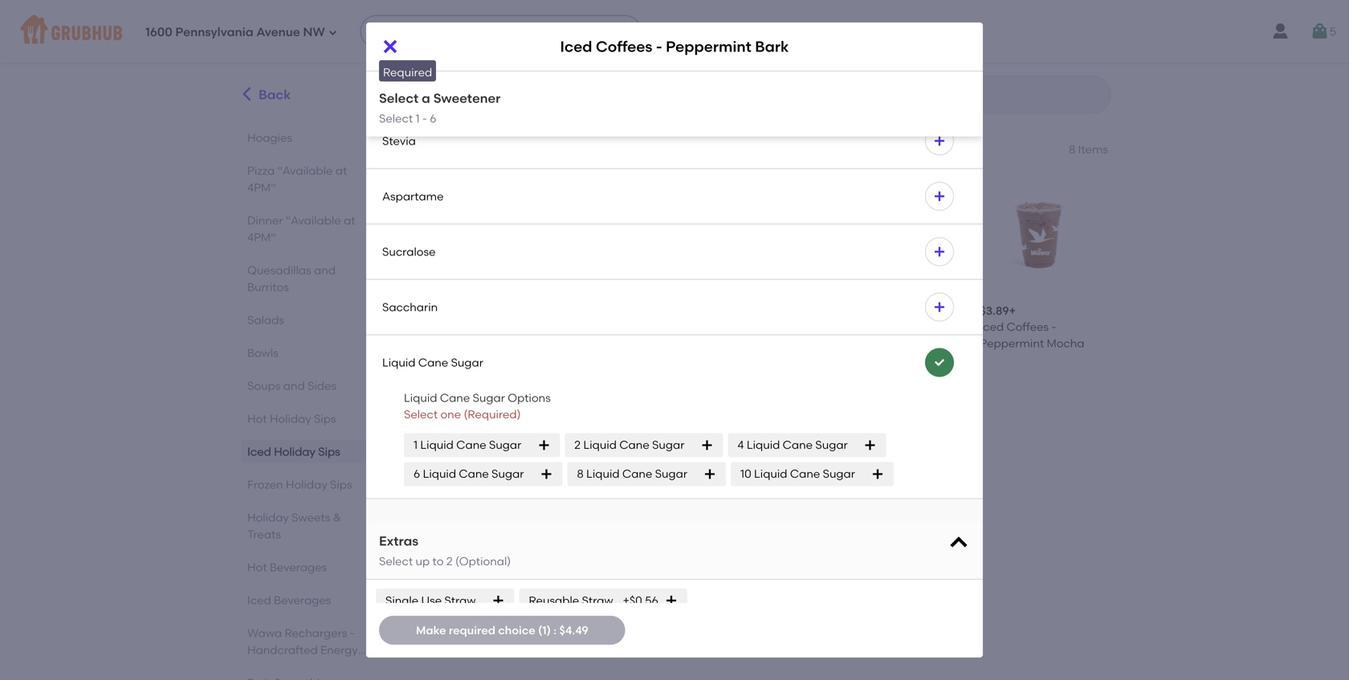 Task type: describe. For each thing, give the bounding box(es) containing it.
select inside the liquid cane sugar options select one (required)
[[404, 408, 438, 421]]

at for dinner "available at 4pm"
[[344, 214, 356, 227]]

treats
[[247, 528, 281, 542]]

10 liquid cane sugar
[[741, 467, 856, 481]]

iced holiday sips tab
[[247, 444, 372, 460]]

sweets
[[292, 511, 330, 525]]

1600
[[145, 25, 173, 39]]

holiday sweets & treats
[[247, 511, 342, 542]]

1 sweetener from the top
[[434, 12, 501, 27]]

dinner "available at 4pm"
[[247, 214, 356, 244]]

quesadillas
[[247, 264, 311, 277]]

+$0.56
[[623, 594, 659, 608]]

frozen holiday sips
[[247, 478, 352, 492]]

"available for dinner
[[286, 214, 341, 227]]

no added sugar button
[[366, 58, 984, 113]]

1 a from the top
[[422, 12, 431, 27]]

quesadillas and burritos
[[247, 264, 336, 294]]

(1)
[[538, 624, 551, 637]]

$6.09 iced lattes - frosted sugar cookie
[[429, 304, 541, 350]]

- inside "cold brews - peppermint mocha"
[[631, 548, 636, 562]]

"available for pizza
[[278, 164, 333, 178]]

frosted inside iced coffees - frosted sugar cookie
[[843, 337, 884, 350]]

hot for hot beverages
[[247, 561, 267, 575]]

cane for 1 liquid cane sugar
[[457, 438, 487, 452]]

recharger energy drinks - winter blues (blue raspberry, vanilla)
[[705, 548, 816, 611]]

4pm" for pizza "available at 4pm"
[[247, 181, 276, 194]]

hoagies
[[247, 131, 292, 145]]

liquid cane sugar
[[382, 356, 484, 370]]

- inside $3.89 + iced coffees - peppermint mocha
[[1052, 320, 1057, 334]]

bark for the cold brews - peppermint bark button
[[496, 565, 521, 578]]

sucralose
[[382, 245, 436, 259]]

0 vertical spatial iced holiday sips
[[429, 137, 576, 158]]

saccharin
[[382, 301, 438, 314]]

4 liquid cane sugar
[[738, 438, 848, 452]]

aspartame button
[[366, 169, 984, 224]]

soups
[[247, 379, 281, 393]]

0 vertical spatial iced coffees - peppermint bark
[[560, 38, 789, 55]]

hot beverages
[[247, 561, 327, 575]]

cane for 8 liquid cane sugar
[[623, 467, 653, 481]]

stevia button
[[366, 114, 984, 168]]

lattes inside $6.09 iced lattes - frosted sugar cookie
[[456, 320, 490, 334]]

sips for iced holiday sips tab
[[318, 445, 341, 459]]

cane for 6 liquid cane sugar
[[459, 467, 489, 481]]

0 vertical spatial 1
[[416, 33, 420, 47]]

liquid cane sugar options select one (required)
[[404, 391, 551, 421]]

and for quesadillas
[[314, 264, 336, 277]]

iced beverages
[[247, 594, 331, 607]]

liquid for 8 liquid cane sugar
[[587, 467, 620, 481]]

iced coffees - peppermint mocha image
[[981, 175, 1099, 294]]

iced coffees - peppermint bark image
[[705, 175, 823, 294]]

and for soups
[[283, 379, 305, 393]]

holiday for iced holiday sips tab
[[274, 445, 316, 459]]

- inside cold brews - peppermint bark
[[493, 548, 498, 562]]

make required choice (1) : $4.49
[[416, 624, 589, 637]]

cold brews - peppermint bark image
[[429, 403, 548, 522]]

hot beverages tab
[[247, 559, 372, 576]]

sips for hot holiday sips tab
[[314, 412, 336, 426]]

2 vertical spatial 6
[[414, 467, 420, 481]]

mocha for cold brews - peppermint mocha
[[634, 565, 672, 578]]

caffeine)
[[247, 677, 298, 681]]

at for pizza "available at 4pm"
[[336, 164, 347, 178]]

peppermint for iced lattes - peppermint mocha button
[[567, 337, 631, 350]]

saccharin button
[[366, 280, 984, 335]]

8 items
[[1069, 143, 1109, 156]]

&
[[333, 511, 342, 525]]

cane for 4 liquid cane sugar
[[783, 438, 813, 452]]

recharger energy drinks - winter blues (blue raspberry, vanilla) button
[[698, 397, 830, 611]]

burritos
[[247, 280, 289, 294]]

iced coffees - frosted sugar cookie
[[843, 320, 960, 350]]

peppermint inside $3.89 + iced coffees - peppermint mocha
[[981, 337, 1045, 350]]

$4.49
[[560, 624, 589, 637]]

iced lattes - peppermint mocha button
[[561, 169, 692, 358]]

iced inside iced lattes - peppermint mocha
[[567, 320, 591, 334]]

- inside recharger energy drinks - winter blues (blue raspberry, vanilla)
[[741, 565, 746, 578]]

back button
[[238, 76, 292, 114]]

iced lattes - peppermint mocha image
[[567, 175, 686, 294]]

hoagies tab
[[247, 129, 372, 146]]

drinks inside "wawa rechargers - handcrafted energy drinks (contains caffeine)"
[[247, 661, 281, 674]]

liquid cane sugar button
[[366, 336, 984, 390]]

iced beverages tab
[[247, 592, 372, 609]]

5 button
[[1311, 17, 1337, 46]]

to
[[433, 555, 444, 568]]

- inside $6.09 iced lattes - frosted sugar cookie
[[492, 320, 497, 334]]

quesadillas and burritos tab
[[247, 262, 372, 296]]

rechargers
[[285, 627, 347, 640]]

no added sugar
[[382, 79, 473, 92]]

use
[[421, 594, 442, 608]]

coffees inside iced coffees - peppermint bark
[[731, 320, 774, 334]]

pizza "available at 4pm" tab
[[247, 162, 372, 196]]

drinks inside recharger energy drinks - winter blues (blue raspberry, vanilla)
[[705, 565, 738, 578]]

2 inside extras select up to 2 (optional)
[[447, 555, 453, 568]]

iced inside $6.09 iced lattes - frosted sugar cookie
[[429, 320, 453, 334]]

- inside iced lattes - peppermint mocha
[[630, 320, 635, 334]]

extras
[[379, 533, 419, 549]]

pizza
[[247, 164, 275, 178]]

holiday sweets & treats tab
[[247, 509, 372, 543]]

back
[[259, 87, 291, 103]]

2 vertical spatial 1
[[414, 438, 418, 452]]

$3.89 + iced coffees - peppermint mocha
[[981, 304, 1085, 350]]

svg image for sucralose
[[934, 246, 947, 258]]

caret left icon image
[[239, 86, 256, 103]]

cane for 10 liquid cane sugar
[[791, 467, 821, 481]]

iced inside tab
[[247, 445, 271, 459]]

no
[[382, 79, 398, 92]]

8 liquid cane sugar
[[577, 467, 688, 481]]

(contains
[[283, 661, 337, 674]]

handcrafted
[[247, 644, 318, 657]]

frozen holiday sips tab
[[247, 476, 372, 493]]

5
[[1330, 24, 1337, 38]]

blues
[[787, 565, 816, 578]]

beverages for hot beverages
[[270, 561, 327, 575]]

2 liquid cane sugar
[[575, 438, 685, 452]]

liquid for 6 liquid cane sugar
[[423, 467, 456, 481]]

sugar inside the liquid cane sugar options select one (required)
[[473, 391, 505, 405]]

1 liquid cane sugar
[[414, 438, 522, 452]]

added
[[401, 79, 438, 92]]

:
[[554, 624, 557, 637]]

dinner
[[247, 214, 283, 227]]

dinner "available at 4pm" tab
[[247, 212, 372, 246]]

recharger
[[705, 548, 762, 562]]

mocha for iced lattes - peppermint mocha
[[634, 337, 672, 350]]

liquid inside button
[[382, 356, 416, 370]]

sugar inside iced coffees - frosted sugar cookie
[[886, 337, 919, 350]]

cold brews - peppermint mocha image
[[567, 403, 686, 522]]

brews for mocha
[[596, 548, 628, 562]]

iced inside $3.89 + iced coffees - peppermint mocha
[[981, 320, 1005, 334]]

reusable straw
[[529, 594, 614, 608]]

8 for 8 items
[[1069, 143, 1076, 156]]

+
[[1010, 304, 1016, 318]]

cold brews - peppermint mocha
[[567, 548, 672, 578]]

cold brews - peppermint bark button
[[423, 397, 554, 603]]

iced coffees - peppermint bark inside button
[[705, 320, 796, 350]]

4pm" for dinner "available at 4pm"
[[247, 231, 276, 244]]

up
[[416, 555, 430, 568]]



Task type: vqa. For each thing, say whether or not it's contained in the screenshot.
1 to the middle
yes



Task type: locate. For each thing, give the bounding box(es) containing it.
hot inside hot holiday sips tab
[[247, 412, 267, 426]]

0 vertical spatial select a sweetener select 1 - 6
[[379, 12, 501, 47]]

liquid down one
[[421, 438, 454, 452]]

svg image for 8 liquid cane sugar
[[704, 468, 717, 481]]

frosted inside $6.09 iced lattes - frosted sugar cookie
[[500, 320, 541, 334]]

svg image for saccharin
[[934, 301, 947, 314]]

svg image for 1600 pennsylvania avenue nw
[[328, 28, 338, 37]]

1 vertical spatial 2
[[447, 555, 453, 568]]

$6.09
[[429, 304, 458, 318]]

mocha
[[634, 337, 672, 350], [1047, 337, 1085, 350], [634, 565, 672, 578]]

energy up the "winter"
[[765, 548, 802, 562]]

$3.89
[[981, 304, 1010, 318]]

2 brews from the left
[[596, 548, 628, 562]]

0 horizontal spatial 8
[[577, 467, 584, 481]]

and left the sides
[[283, 379, 305, 393]]

peppermint for iced coffees - peppermint bark button
[[705, 337, 769, 350]]

1 vertical spatial sweetener
[[434, 90, 501, 106]]

0 vertical spatial hot
[[247, 412, 267, 426]]

beverages inside 'tab'
[[270, 561, 327, 575]]

avenue
[[257, 25, 300, 39]]

6 up required
[[430, 33, 437, 47]]

cane inside the liquid cane sugar options select one (required)
[[440, 391, 470, 405]]

1
[[416, 33, 420, 47], [416, 112, 420, 125], [414, 438, 418, 452]]

salads tab
[[247, 312, 372, 329]]

bark for iced coffees - peppermint bark button
[[772, 337, 796, 350]]

energy inside recharger energy drinks - winter blues (blue raspberry, vanilla)
[[765, 548, 802, 562]]

0 vertical spatial beverages
[[270, 561, 327, 575]]

peppermint inside cold brews - peppermint bark
[[429, 565, 493, 578]]

0 vertical spatial drinks
[[705, 565, 738, 578]]

svg image inside sucralose 'button'
[[934, 246, 947, 258]]

cold left (optional)
[[429, 548, 455, 562]]

liquid for 10 liquid cane sugar
[[755, 467, 788, 481]]

hot down treats
[[247, 561, 267, 575]]

a up required
[[422, 12, 431, 27]]

cold inside "cold brews - peppermint mocha"
[[567, 548, 593, 562]]

1 horizontal spatial 2
[[575, 438, 581, 452]]

raspberry,
[[735, 581, 793, 595]]

1 brews from the left
[[458, 548, 490, 562]]

cane up 8 liquid cane sugar
[[620, 438, 650, 452]]

pennsylvania
[[175, 25, 254, 39]]

cold up reusable straw
[[567, 548, 593, 562]]

0 horizontal spatial iced holiday sips
[[247, 445, 341, 459]]

bowls tab
[[247, 345, 372, 362]]

1 cookie from the left
[[464, 337, 503, 350]]

svg image for single use straw
[[492, 595, 505, 608]]

iced coffees - frosted sugar cookie image
[[843, 175, 961, 294]]

coffees inside $3.89 + iced coffees - peppermint mocha
[[1007, 320, 1049, 334]]

recharger energy drinks - winter blues (blue raspberry, vanilla) image
[[705, 403, 823, 522]]

lattes down $6.09
[[456, 320, 490, 334]]

cold for cold brews - peppermint mocha
[[567, 548, 593, 562]]

1 vertical spatial bark
[[772, 337, 796, 350]]

4pm" inside dinner "available at 4pm"
[[247, 231, 276, 244]]

salads
[[247, 313, 284, 327]]

bark inside button
[[772, 337, 796, 350]]

1 horizontal spatial drinks
[[705, 565, 738, 578]]

cane down the "2 liquid cane sugar"
[[623, 467, 653, 481]]

stevia
[[382, 134, 416, 148]]

0 horizontal spatial cold
[[429, 548, 455, 562]]

svg image inside aspartame button
[[934, 190, 947, 203]]

sips
[[540, 137, 576, 158], [314, 412, 336, 426], [318, 445, 341, 459], [330, 478, 352, 492]]

1 select a sweetener select 1 - 6 from the top
[[379, 12, 501, 47]]

"available down hoagies tab
[[278, 164, 333, 178]]

required
[[383, 65, 432, 79]]

reusable
[[529, 594, 580, 608]]

make
[[416, 624, 446, 637]]

and inside quesadillas and burritos
[[314, 264, 336, 277]]

svg image for aspartame
[[934, 190, 947, 203]]

0 vertical spatial at
[[336, 164, 347, 178]]

energy down rechargers
[[321, 644, 358, 657]]

holiday for "frozen holiday sips" tab
[[286, 478, 328, 492]]

svg image
[[1311, 22, 1330, 41], [328, 28, 338, 37], [381, 37, 400, 56], [934, 135, 947, 148], [864, 439, 877, 452], [540, 468, 553, 481], [704, 468, 717, 481], [872, 468, 885, 481], [948, 532, 971, 555], [492, 595, 505, 608]]

iced holiday sips
[[429, 137, 576, 158], [247, 445, 341, 459]]

1 vertical spatial select a sweetener select 1 - 6
[[379, 90, 501, 125]]

0 vertical spatial 6
[[430, 33, 437, 47]]

sips inside hot holiday sips tab
[[314, 412, 336, 426]]

cane up 6 liquid cane sugar
[[457, 438, 487, 452]]

at inside dinner "available at 4pm"
[[344, 214, 356, 227]]

cane up 10 liquid cane sugar
[[783, 438, 813, 452]]

straw up $4.49
[[582, 594, 614, 608]]

straw right 'use'
[[445, 594, 476, 608]]

1 horizontal spatial cold
[[567, 548, 593, 562]]

(optional)
[[456, 555, 511, 568]]

hot inside hot beverages 'tab'
[[247, 561, 267, 575]]

0 horizontal spatial energy
[[321, 644, 358, 657]]

0 horizontal spatial cookie
[[464, 337, 503, 350]]

drinks
[[705, 565, 738, 578], [247, 661, 281, 674]]

2 lattes from the left
[[594, 320, 628, 334]]

wawa rechargers - handcrafted energy drinks (contains caffeine) tab
[[247, 625, 372, 681]]

iced inside iced coffees - frosted sugar cookie
[[843, 320, 867, 334]]

liquid for 2 liquid cane sugar
[[584, 438, 617, 452]]

0 horizontal spatial and
[[283, 379, 305, 393]]

extras select up to 2 (optional)
[[379, 533, 511, 568]]

2 cold from the left
[[567, 548, 593, 562]]

0 vertical spatial frosted
[[500, 320, 541, 334]]

brews right to
[[458, 548, 490, 562]]

svg image inside the stevia button
[[934, 135, 947, 148]]

brews
[[458, 548, 490, 562], [596, 548, 628, 562]]

main navigation navigation
[[0, 0, 1350, 63]]

sides
[[308, 379, 337, 393]]

hot holiday sips
[[247, 412, 336, 426]]

choice
[[498, 624, 536, 637]]

svg image for 4 liquid cane sugar
[[864, 439, 877, 452]]

brews inside cold brews - peppermint bark
[[458, 548, 490, 562]]

1 hot from the top
[[247, 412, 267, 426]]

1 horizontal spatial straw
[[582, 594, 614, 608]]

liquid right 4
[[747, 438, 780, 452]]

1 vertical spatial 1
[[416, 112, 420, 125]]

cold for cold brews - peppermint bark
[[429, 548, 455, 562]]

required
[[449, 624, 496, 637]]

peppermint inside "cold brews - peppermint mocha"
[[567, 565, 631, 578]]

sips inside "frozen holiday sips" tab
[[330, 478, 352, 492]]

2 a from the top
[[422, 90, 431, 106]]

"available inside dinner "available at 4pm"
[[286, 214, 341, 227]]

and
[[314, 264, 336, 277], [283, 379, 305, 393]]

0 vertical spatial 8
[[1069, 143, 1076, 156]]

cane up one
[[440, 391, 470, 405]]

- inside iced coffees - frosted sugar cookie
[[914, 320, 919, 334]]

svg image for stevia
[[934, 135, 947, 148]]

0 horizontal spatial straw
[[445, 594, 476, 608]]

0 horizontal spatial drinks
[[247, 661, 281, 674]]

cold inside cold brews - peppermint bark
[[429, 548, 455, 562]]

2 up 8 liquid cane sugar
[[575, 438, 581, 452]]

svg image for 6 liquid cane sugar
[[540, 468, 553, 481]]

wawa rechargers - handcrafted energy drinks (contains caffeine)
[[247, 627, 358, 681]]

4pm" inside pizza "available at 4pm"
[[247, 181, 276, 194]]

holiday for hot holiday sips tab
[[270, 412, 311, 426]]

"available down pizza "available at 4pm" tab
[[286, 214, 341, 227]]

sips for "frozen holiday sips" tab
[[330, 478, 352, 492]]

4
[[738, 438, 744, 452]]

cookie inside iced coffees - frosted sugar cookie
[[921, 337, 960, 350]]

lattes
[[456, 320, 490, 334], [594, 320, 628, 334]]

liquid down liquid cane sugar
[[404, 391, 438, 405]]

1 up "stevia"
[[416, 112, 420, 125]]

cookie inside $6.09 iced lattes - frosted sugar cookie
[[464, 337, 503, 350]]

cane inside button
[[419, 356, 449, 370]]

1 vertical spatial 6
[[430, 112, 437, 125]]

and inside tab
[[283, 379, 305, 393]]

straw
[[445, 594, 476, 608], [582, 594, 614, 608]]

1 horizontal spatial lattes
[[594, 320, 628, 334]]

liquid
[[382, 356, 416, 370], [404, 391, 438, 405], [421, 438, 454, 452], [584, 438, 617, 452], [747, 438, 780, 452], [423, 467, 456, 481], [587, 467, 620, 481], [755, 467, 788, 481]]

1 vertical spatial iced coffees - peppermint bark
[[705, 320, 796, 350]]

1 up required
[[416, 33, 420, 47]]

2 vertical spatial bark
[[496, 565, 521, 578]]

2 right to
[[447, 555, 453, 568]]

energy inside "wawa rechargers - handcrafted energy drinks (contains caffeine)"
[[321, 644, 358, 657]]

1 horizontal spatial and
[[314, 264, 336, 277]]

mocha inside $3.89 + iced coffees - peppermint mocha
[[1047, 337, 1085, 350]]

select a sweetener select 1 - 6
[[379, 12, 501, 47], [379, 90, 501, 125]]

iced holiday sips inside tab
[[247, 445, 341, 459]]

liquid inside the liquid cane sugar options select one (required)
[[404, 391, 438, 405]]

svg image inside 5 button
[[1311, 22, 1330, 41]]

8 down the "2 liquid cane sugar"
[[577, 467, 584, 481]]

hot down soups
[[247, 412, 267, 426]]

2 cookie from the left
[[921, 337, 960, 350]]

0 vertical spatial 2
[[575, 438, 581, 452]]

select a sweetener select 1 - 6 up required
[[379, 12, 501, 47]]

iced inside tab
[[247, 594, 271, 607]]

one
[[441, 408, 461, 421]]

brews inside "cold brews - peppermint mocha"
[[596, 548, 628, 562]]

1 horizontal spatial frosted
[[843, 337, 884, 350]]

liquid down '1 liquid cane sugar'
[[423, 467, 456, 481]]

1 vertical spatial iced holiday sips
[[247, 445, 341, 459]]

drinks up caffeine)
[[247, 661, 281, 674]]

1 vertical spatial beverages
[[274, 594, 331, 607]]

2 select a sweetener select 1 - 6 from the top
[[379, 90, 501, 125]]

mocha inside "cold brews - peppermint mocha"
[[634, 565, 672, 578]]

2 hot from the top
[[247, 561, 267, 575]]

iced coffees - peppermint bark button
[[698, 169, 830, 358]]

aspartame
[[382, 190, 444, 203]]

holiday
[[471, 137, 536, 158], [270, 412, 311, 426], [274, 445, 316, 459], [286, 478, 328, 492], [247, 511, 289, 525]]

bark inside cold brews - peppermint bark
[[496, 565, 521, 578]]

svg image for 1 liquid cane sugar
[[538, 439, 551, 452]]

cold brews - peppermint mocha button
[[561, 397, 692, 603]]

liquid for 4 liquid cane sugar
[[747, 438, 780, 452]]

(required)
[[464, 408, 521, 421]]

holiday inside holiday sweets & treats
[[247, 511, 289, 525]]

hot holiday sips tab
[[247, 411, 372, 427]]

sweetener right no
[[434, 90, 501, 106]]

svg image inside liquid cane sugar button
[[934, 357, 947, 369]]

cane
[[419, 356, 449, 370], [440, 391, 470, 405], [457, 438, 487, 452], [620, 438, 650, 452], [783, 438, 813, 452], [459, 467, 489, 481], [623, 467, 653, 481], [791, 467, 821, 481]]

0 vertical spatial "available
[[278, 164, 333, 178]]

items
[[1079, 143, 1109, 156]]

1 vertical spatial frosted
[[843, 337, 884, 350]]

8
[[1069, 143, 1076, 156], [577, 467, 584, 481]]

1 cold from the left
[[429, 548, 455, 562]]

beverages for iced beverages
[[274, 594, 331, 607]]

lattes up liquid cane sugar button
[[594, 320, 628, 334]]

- inside "wawa rechargers - handcrafted energy drinks (contains caffeine)"
[[350, 627, 355, 640]]

1 horizontal spatial iced holiday sips
[[429, 137, 576, 158]]

1 straw from the left
[[445, 594, 476, 608]]

beverages up iced beverages
[[270, 561, 327, 575]]

6 down no added sugar
[[430, 112, 437, 125]]

1 vertical spatial at
[[344, 214, 356, 227]]

lattes inside iced lattes - peppermint mocha
[[594, 320, 628, 334]]

1 up 6 liquid cane sugar
[[414, 438, 418, 452]]

iced coffees - peppermint bark
[[560, 38, 789, 55], [705, 320, 796, 350]]

liquid for 1 liquid cane sugar
[[421, 438, 454, 452]]

svg image inside saccharin button
[[934, 301, 947, 314]]

1 horizontal spatial cookie
[[921, 337, 960, 350]]

cane down $6.09
[[419, 356, 449, 370]]

tab
[[247, 675, 372, 681]]

6
[[430, 33, 437, 47], [430, 112, 437, 125], [414, 467, 420, 481]]

1 vertical spatial "available
[[286, 214, 341, 227]]

sucralose button
[[366, 225, 984, 279]]

drinks up (blue
[[705, 565, 738, 578]]

cold
[[429, 548, 455, 562], [567, 548, 593, 562]]

0 vertical spatial and
[[314, 264, 336, 277]]

svg image for 10 liquid cane sugar
[[872, 468, 885, 481]]

peppermint for the cold brews - peppermint bark button
[[429, 565, 493, 578]]

svg image for 2 liquid cane sugar
[[701, 439, 714, 452]]

peppermint for cold brews - peppermint mocha button
[[567, 565, 631, 578]]

sweetener
[[434, 12, 501, 27], [434, 90, 501, 106]]

1 vertical spatial 4pm"
[[247, 231, 276, 244]]

1 horizontal spatial energy
[[765, 548, 802, 562]]

1 vertical spatial energy
[[321, 644, 358, 657]]

1600 pennsylvania avenue nw
[[145, 25, 325, 39]]

beverages inside tab
[[274, 594, 331, 607]]

cane down 4 liquid cane sugar
[[791, 467, 821, 481]]

1 4pm" from the top
[[247, 181, 276, 194]]

brews up +$0.56
[[596, 548, 628, 562]]

mocha inside iced lattes - peppermint mocha
[[634, 337, 672, 350]]

sweetener up no added sugar
[[434, 12, 501, 27]]

coffees inside iced coffees - frosted sugar cookie
[[869, 320, 912, 334]]

0 horizontal spatial brews
[[458, 548, 490, 562]]

2 sweetener from the top
[[434, 90, 501, 106]]

frozen
[[247, 478, 283, 492]]

iced lattes - frosted sugar cookie image
[[429, 175, 548, 294]]

2 straw from the left
[[582, 594, 614, 608]]

select a sweetener select 1 - 6 down required
[[379, 90, 501, 125]]

-
[[423, 33, 427, 47], [656, 38, 663, 55], [423, 112, 427, 125], [492, 320, 497, 334], [630, 320, 635, 334], [776, 320, 781, 334], [914, 320, 919, 334], [1052, 320, 1057, 334], [493, 548, 498, 562], [631, 548, 636, 562], [741, 565, 746, 578], [350, 627, 355, 640]]

1 vertical spatial a
[[422, 90, 431, 106]]

6 down '1 liquid cane sugar'
[[414, 467, 420, 481]]

brews for bark
[[458, 548, 490, 562]]

sips inside iced holiday sips tab
[[318, 445, 341, 459]]

bark
[[756, 38, 789, 55], [772, 337, 796, 350], [496, 565, 521, 578]]

at inside pizza "available at 4pm"
[[336, 164, 347, 178]]

single
[[386, 594, 419, 608]]

0 horizontal spatial 2
[[447, 555, 453, 568]]

beverages down hot beverages 'tab'
[[274, 594, 331, 607]]

0 horizontal spatial lattes
[[456, 320, 490, 334]]

vanilla)
[[705, 597, 745, 611]]

0 vertical spatial bark
[[756, 38, 789, 55]]

0 vertical spatial 4pm"
[[247, 181, 276, 194]]

liquid down saccharin
[[382, 356, 416, 370]]

options
[[508, 391, 551, 405]]

iced
[[560, 38, 593, 55], [429, 137, 466, 158], [429, 320, 453, 334], [567, 320, 591, 334], [705, 320, 729, 334], [843, 320, 867, 334], [981, 320, 1005, 334], [247, 445, 271, 459], [247, 594, 271, 607]]

4pm" down pizza
[[247, 181, 276, 194]]

a
[[422, 12, 431, 27], [422, 90, 431, 106]]

select inside extras select up to 2 (optional)
[[379, 555, 413, 568]]

"available inside pizza "available at 4pm"
[[278, 164, 333, 178]]

1 vertical spatial 8
[[577, 467, 584, 481]]

a down required
[[422, 90, 431, 106]]

at down pizza "available at 4pm" tab
[[344, 214, 356, 227]]

pizza "available at 4pm"
[[247, 164, 347, 194]]

2 4pm" from the top
[[247, 231, 276, 244]]

at down hoagies tab
[[336, 164, 347, 178]]

hot for hot holiday sips
[[247, 412, 267, 426]]

and down "dinner "available at 4pm"" tab
[[314, 264, 336, 277]]

sugar inside $6.09 iced lattes - frosted sugar cookie
[[429, 337, 461, 350]]

(blue
[[705, 581, 732, 595]]

0 vertical spatial energy
[[765, 548, 802, 562]]

cane down '1 liquid cane sugar'
[[459, 467, 489, 481]]

iced coffees - frosted sugar cookie button
[[836, 169, 968, 358]]

10
[[741, 467, 752, 481]]

0 horizontal spatial frosted
[[500, 320, 541, 334]]

6 liquid cane sugar
[[414, 467, 524, 481]]

liquid right 10
[[755, 467, 788, 481]]

0 vertical spatial a
[[422, 12, 431, 27]]

1 horizontal spatial brews
[[596, 548, 628, 562]]

liquid down the "2 liquid cane sugar"
[[587, 467, 620, 481]]

soups and sides tab
[[247, 378, 372, 395]]

liquid up 8 liquid cane sugar
[[584, 438, 617, 452]]

8 for 8 liquid cane sugar
[[577, 467, 584, 481]]

1 lattes from the left
[[456, 320, 490, 334]]

soups and sides
[[247, 379, 337, 393]]

1 vertical spatial drinks
[[247, 661, 281, 674]]

cane for 2 liquid cane sugar
[[620, 438, 650, 452]]

sugar
[[441, 79, 473, 92], [429, 337, 461, 350], [886, 337, 919, 350], [451, 356, 484, 370], [473, 391, 505, 405], [489, 438, 522, 452], [653, 438, 685, 452], [816, 438, 848, 452], [492, 467, 524, 481], [655, 467, 688, 481], [823, 467, 856, 481]]

0 vertical spatial sweetener
[[434, 12, 501, 27]]

8 left items
[[1069, 143, 1076, 156]]

1 vertical spatial hot
[[247, 561, 267, 575]]

peppermint inside iced lattes - peppermint mocha
[[567, 337, 631, 350]]

svg image
[[934, 190, 947, 203], [934, 246, 947, 258], [934, 301, 947, 314], [934, 357, 947, 369], [538, 439, 551, 452], [701, 439, 714, 452], [665, 595, 678, 608]]

1 horizontal spatial 8
[[1069, 143, 1076, 156]]

bowls
[[247, 346, 279, 360]]

4pm" down dinner
[[247, 231, 276, 244]]

1 vertical spatial and
[[283, 379, 305, 393]]

beverages
[[270, 561, 327, 575], [274, 594, 331, 607]]

cold brews - peppermint bark
[[429, 548, 521, 578]]



